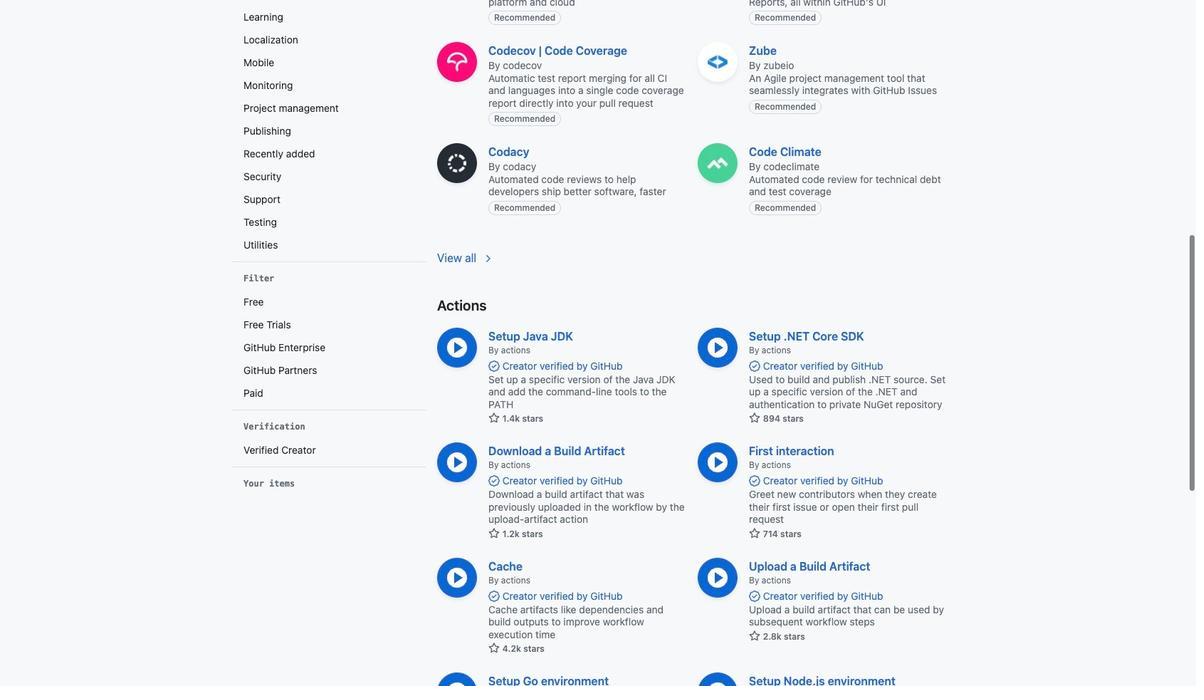 Task type: locate. For each thing, give the bounding box(es) containing it.
0 vertical spatial list
[[238, 0, 420, 256]]

star image
[[489, 528, 500, 539], [489, 643, 500, 654]]

1 vertical spatial star image
[[489, 643, 500, 654]]

verified image
[[749, 475, 761, 487], [749, 590, 761, 602]]

1 vertical spatial list
[[238, 290, 420, 404]]

2 star image from the top
[[489, 643, 500, 654]]

view all apps listings image
[[482, 253, 494, 264]]

star image
[[489, 412, 500, 424], [749, 412, 761, 424], [749, 528, 761, 539], [749, 630, 761, 641]]

0 vertical spatial verified image
[[749, 475, 761, 487]]

verified image
[[489, 360, 500, 371], [749, 360, 761, 371], [489, 475, 500, 487], [489, 590, 500, 602]]

2 vertical spatial list
[[238, 438, 420, 461]]

1 vertical spatial verified image
[[749, 590, 761, 602]]

3 list from the top
[[238, 438, 420, 461]]

0 vertical spatial star image
[[489, 528, 500, 539]]

list
[[238, 0, 420, 256], [238, 290, 420, 404], [238, 438, 420, 461]]



Task type: vqa. For each thing, say whether or not it's contained in the screenshot.
third list from the top
yes



Task type: describe. For each thing, give the bounding box(es) containing it.
2 list from the top
[[238, 290, 420, 404]]

1 verified image from the top
[[749, 475, 761, 487]]

1 list from the top
[[238, 0, 420, 256]]

1 star image from the top
[[489, 528, 500, 539]]

2 verified image from the top
[[749, 590, 761, 602]]



